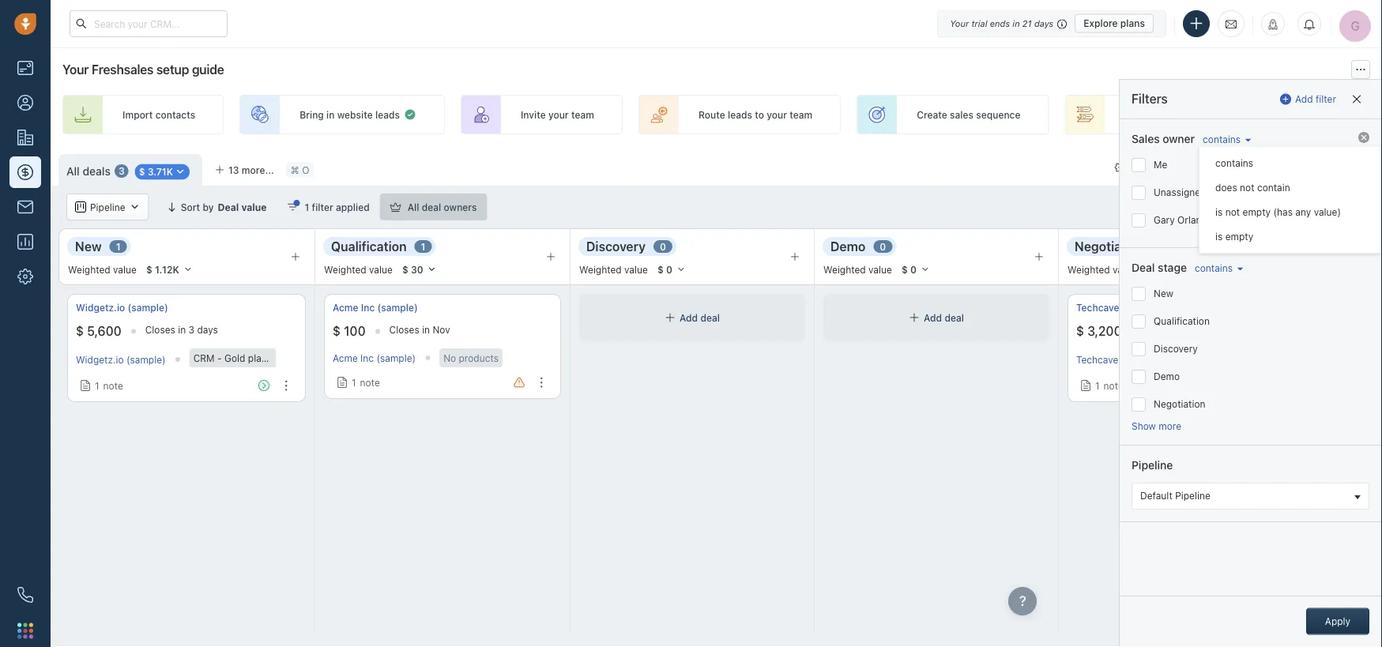 Task type: locate. For each thing, give the bounding box(es) containing it.
closes left nov
[[389, 324, 420, 336]]

1 down o
[[305, 202, 309, 213]]

your
[[549, 109, 569, 120], [767, 109, 787, 120], [1158, 109, 1178, 120]]

negotiation up more
[[1154, 399, 1206, 410]]

deal for demo
[[945, 312, 965, 323]]

0 horizontal spatial discovery
[[587, 239, 646, 254]]

acme up $ 100
[[333, 302, 359, 313]]

applied
[[336, 202, 370, 213]]

1 note
[[352, 377, 380, 388], [95, 380, 123, 391], [1096, 380, 1124, 391]]

note down 100
[[360, 377, 380, 388]]

acme inc (sample) down 100
[[333, 353, 416, 364]]

in left nov
[[422, 324, 430, 336]]

sales
[[950, 109, 974, 120], [1180, 109, 1204, 120]]

1 horizontal spatial import
[[1205, 162, 1236, 173]]

techcave
[[1077, 302, 1120, 313], [1077, 354, 1119, 365]]

pipeline right default
[[1176, 491, 1211, 502]]

contains down contains dropdown button
[[1216, 157, 1254, 168]]

your right the up
[[1158, 109, 1178, 120]]

pipeline inside default pipeline button
[[1176, 491, 1211, 502]]

widgetz.io (sample) link down "5,600"
[[76, 354, 166, 365]]

gary
[[1154, 215, 1175, 226]]

2 horizontal spatial your
[[1158, 109, 1178, 120]]

contains for stage
[[1195, 262, 1233, 273]]

1 techcave (sample) link from the top
[[1077, 301, 1163, 315]]

$ 0 for discovery
[[658, 264, 673, 275]]

0 horizontal spatial filter
[[312, 202, 333, 213]]

create
[[917, 109, 948, 120]]

(sample) inside widgetz.io (sample) link
[[128, 302, 168, 313]]

2 techcave (sample) link from the top
[[1077, 354, 1161, 365]]

0 horizontal spatial $ 0 button
[[651, 261, 693, 278]]

0 vertical spatial not
[[1241, 182, 1255, 193]]

1 note for $ 5,600
[[95, 380, 123, 391]]

5 weighted value from the left
[[1068, 264, 1137, 275]]

more...
[[242, 164, 274, 176]]

1 vertical spatial empty
[[1226, 231, 1254, 242]]

0 horizontal spatial 1 note
[[95, 380, 123, 391]]

explore plans link
[[1075, 14, 1154, 33]]

0 horizontal spatial note
[[103, 380, 123, 391]]

techcave (sample) link
[[1077, 301, 1163, 315], [1077, 354, 1161, 365]]

3 right all deals link
[[119, 166, 125, 177]]

$ 30
[[402, 264, 424, 275]]

Search your CRM... text field
[[70, 10, 228, 37]]

deal left the stage
[[1132, 261, 1156, 274]]

1 note down "5,600"
[[95, 380, 123, 391]]

$ 30 button
[[395, 261, 444, 278]]

$ 1.12k
[[146, 264, 179, 275]]

$ 0
[[658, 264, 673, 275], [902, 264, 917, 275]]

new
[[75, 239, 102, 254], [1154, 288, 1174, 299]]

0 horizontal spatial your
[[549, 109, 569, 120]]

leads right "website"
[[375, 109, 400, 120]]

⌘ o
[[291, 164, 309, 175]]

4 weighted value from the left
[[824, 264, 893, 275]]

1 techcave (sample) from the top
[[1077, 302, 1163, 313]]

techcave (sample) up 3,200
[[1077, 302, 1163, 313]]

negotiation up weighted value popup button
[[1075, 239, 1145, 254]]

note down 3,200
[[1104, 380, 1124, 391]]

import for import contacts
[[123, 109, 153, 120]]

route leads to your team
[[699, 109, 813, 120]]

1 down pipeline popup button
[[116, 241, 121, 252]]

2 widgetz.io (sample) from the top
[[76, 354, 166, 365]]

2 widgetz.io from the top
[[76, 354, 124, 365]]

is down and
[[1216, 231, 1223, 242]]

3 inside the all deals 3
[[119, 166, 125, 177]]

team right 'to'
[[790, 109, 813, 120]]

0 horizontal spatial leads
[[375, 109, 400, 120]]

3 up crm
[[189, 324, 195, 336]]

1 vertical spatial widgetz.io
[[76, 354, 124, 365]]

1 vertical spatial acme inc (sample)
[[333, 353, 416, 364]]

pipeline up default
[[1132, 459, 1174, 472]]

send email image
[[1226, 17, 1237, 30]]

days right 21
[[1035, 18, 1054, 28]]

in down $ 1.12k button
[[178, 324, 186, 336]]

deal
[[422, 202, 441, 213], [701, 312, 720, 323], [945, 312, 965, 323]]

(sample) inside techcave (sample) link
[[1123, 302, 1163, 313]]

add dea link
[[1287, 95, 1383, 134]]

your left trial
[[950, 18, 969, 28]]

Search field
[[1297, 194, 1377, 221]]

1 vertical spatial acme inc (sample) link
[[333, 353, 416, 364]]

0 vertical spatial discovery
[[587, 239, 646, 254]]

$ 3.71k
[[139, 166, 173, 177]]

contains for owner
[[1203, 134, 1241, 145]]

team right invite
[[572, 109, 595, 120]]

1 horizontal spatial 3
[[189, 324, 195, 336]]

sales right create on the top of page
[[950, 109, 974, 120]]

weighted value for new
[[68, 264, 137, 275]]

1 vertical spatial techcave (sample) link
[[1077, 354, 1161, 365]]

widgetz.io (sample) down "5,600"
[[76, 354, 166, 365]]

deals
[[1238, 162, 1263, 173], [83, 165, 111, 178]]

all for deal
[[408, 202, 419, 213]]

1 note down 3,200
[[1096, 380, 1124, 391]]

13 more...
[[229, 164, 274, 176]]

techcave down $ 3,200
[[1077, 354, 1119, 365]]

days up crm
[[197, 324, 218, 336]]

deals for import
[[1238, 162, 1263, 173]]

1 vertical spatial is
[[1216, 231, 1223, 242]]

not up the forecasting
[[1241, 182, 1255, 193]]

1 your from the left
[[549, 109, 569, 120]]

contains button
[[1192, 261, 1244, 275]]

techcave (sample) link down 3,200
[[1077, 354, 1161, 365]]

2 vertical spatial pipeline
[[1176, 491, 1211, 502]]

0 horizontal spatial team
[[572, 109, 595, 120]]

your for your freshsales setup guide
[[62, 62, 89, 77]]

1 vertical spatial widgetz.io (sample)
[[76, 354, 166, 365]]

1 vertical spatial new
[[1154, 288, 1174, 299]]

value for discovery
[[625, 264, 648, 275]]

2 weighted value from the left
[[324, 264, 393, 275]]

1 horizontal spatial discovery
[[1154, 344, 1198, 355]]

apply
[[1326, 616, 1351, 627]]

filter for add
[[1316, 94, 1337, 105]]

1.12k
[[155, 264, 179, 275]]

show more
[[1132, 421, 1182, 432]]

1 horizontal spatial your
[[950, 18, 969, 28]]

1 horizontal spatial demo
[[1154, 371, 1181, 382]]

not for does
[[1241, 182, 1255, 193]]

weighted value for demo
[[824, 264, 893, 275]]

0 vertical spatial qualification
[[331, 239, 407, 254]]

1 horizontal spatial $ 0 button
[[895, 261, 938, 278]]

1 add deal from the left
[[680, 312, 720, 323]]

(sample) up closes in nov
[[378, 302, 418, 313]]

in left 21
[[1013, 18, 1020, 28]]

1 vertical spatial qualification
[[1154, 316, 1210, 327]]

0 vertical spatial widgetz.io
[[76, 302, 125, 313]]

1 vertical spatial all
[[408, 202, 419, 213]]

3 weighted from the left
[[580, 264, 622, 275]]

closes in 3 days
[[145, 324, 218, 336]]

contains inside button
[[1195, 262, 1233, 273]]

0 horizontal spatial $ 0
[[658, 264, 673, 275]]

0 vertical spatial 3
[[119, 166, 125, 177]]

1 horizontal spatial deal
[[1132, 261, 1156, 274]]

all deal owners button
[[380, 194, 487, 221]]

2 horizontal spatial pipeline
[[1176, 491, 1211, 502]]

leads left 'to'
[[728, 109, 753, 120]]

all for deals
[[66, 165, 80, 178]]

1 horizontal spatial deals
[[1238, 162, 1263, 173]]

1 vertical spatial inc
[[361, 353, 374, 364]]

0 horizontal spatial import
[[123, 109, 153, 120]]

pipeline
[[1207, 109, 1243, 120]]

0 vertical spatial techcave (sample) link
[[1077, 301, 1163, 315]]

filter
[[1316, 94, 1337, 105], [312, 202, 333, 213]]

closes right "5,600"
[[145, 324, 175, 336]]

1 horizontal spatial leads
[[728, 109, 753, 120]]

filter inside add filter link
[[1316, 94, 1337, 105]]

1 vertical spatial filter
[[312, 202, 333, 213]]

in
[[1013, 18, 1020, 28], [327, 109, 335, 120], [178, 324, 186, 336], [422, 324, 430, 336]]

1 horizontal spatial $ 0
[[902, 264, 917, 275]]

1 up $ 30 button
[[421, 241, 426, 252]]

1 note for $ 100
[[352, 377, 380, 388]]

0 horizontal spatial 3
[[119, 166, 125, 177]]

note
[[360, 377, 380, 388], [103, 380, 123, 391], [1104, 380, 1124, 391]]

acme inc (sample) link down 100
[[333, 353, 416, 364]]

qualification
[[331, 239, 407, 254], [1154, 316, 1210, 327]]

import contacts link
[[62, 95, 224, 134]]

0 horizontal spatial new
[[75, 239, 102, 254]]

0 vertical spatial import
[[123, 109, 153, 120]]

inc down 100
[[361, 353, 374, 364]]

explore
[[1084, 18, 1118, 29]]

value inside popup button
[[1113, 264, 1137, 275]]

(sample) down weighted value popup button
[[1123, 302, 1163, 313]]

0 vertical spatial new
[[75, 239, 102, 254]]

in for closes in nov
[[422, 324, 430, 336]]

0 horizontal spatial days
[[197, 324, 218, 336]]

in right bring
[[327, 109, 335, 120]]

0 vertical spatial acme inc (sample)
[[333, 302, 418, 313]]

1 vertical spatial contains
[[1216, 157, 1254, 168]]

$ 0 button for discovery
[[651, 261, 693, 278]]

widgetz.io (sample) link
[[76, 301, 168, 315], [76, 354, 166, 365]]

freshworks switcher image
[[17, 623, 33, 639]]

0 horizontal spatial closes
[[145, 324, 175, 336]]

deal
[[218, 202, 239, 213], [1132, 261, 1156, 274]]

1 horizontal spatial new
[[1154, 288, 1174, 299]]

$
[[139, 166, 145, 177], [146, 264, 152, 275], [402, 264, 409, 275], [658, 264, 664, 275], [902, 264, 908, 275], [76, 324, 84, 339], [333, 324, 341, 339], [1077, 324, 1085, 339]]

⌘
[[291, 164, 299, 175]]

empty down the forecasting
[[1226, 231, 1254, 242]]

3 weighted value from the left
[[580, 264, 648, 275]]

container_wx8msf4aqz5i3rn1 image
[[404, 108, 417, 121], [1115, 162, 1126, 173], [175, 166, 186, 177], [75, 202, 86, 213], [287, 202, 298, 213], [390, 202, 401, 213], [665, 312, 676, 323], [909, 312, 920, 323], [337, 377, 348, 388], [80, 380, 91, 391], [1081, 380, 1092, 391]]

0 horizontal spatial deals
[[83, 165, 111, 178]]

1 acme from the top
[[333, 302, 359, 313]]

filter inside 1 filter applied button
[[312, 202, 333, 213]]

techcave (sample) down 3,200
[[1077, 354, 1161, 365]]

1 inside button
[[305, 202, 309, 213]]

2 your from the left
[[767, 109, 787, 120]]

1 horizontal spatial team
[[790, 109, 813, 120]]

crm - gold plan monthly (sample)
[[193, 353, 348, 364]]

2 techcave (sample) from the top
[[1077, 354, 1161, 365]]

1 acme inc (sample) from the top
[[333, 302, 418, 313]]

pipeline button
[[66, 194, 149, 221]]

is right the orlando
[[1216, 207, 1223, 218]]

0 vertical spatial widgetz.io (sample) link
[[76, 301, 168, 315]]

demo
[[831, 239, 866, 254], [1154, 371, 1181, 382]]

0 horizontal spatial qualification
[[331, 239, 407, 254]]

1 is from the top
[[1216, 207, 1223, 218]]

weighted for new
[[68, 264, 110, 275]]

qualification down applied
[[331, 239, 407, 254]]

5 weighted from the left
[[1068, 264, 1111, 275]]

settings button
[[1107, 154, 1176, 181]]

widgetz.io (sample) up "5,600"
[[76, 302, 168, 313]]

1 vertical spatial acme
[[333, 353, 358, 364]]

unassigned
[[1154, 187, 1207, 198]]

1 vertical spatial 3
[[189, 324, 195, 336]]

techcave up $ 3,200
[[1077, 302, 1120, 313]]

1 horizontal spatial sales
[[1180, 109, 1204, 120]]

1 vertical spatial demo
[[1154, 371, 1181, 382]]

container_wx8msf4aqz5i3rn1 image inside settings popup button
[[1115, 162, 1126, 173]]

1 weighted from the left
[[68, 264, 110, 275]]

acme inside acme inc (sample) link
[[333, 302, 359, 313]]

import left contacts at the top left of page
[[123, 109, 153, 120]]

0 vertical spatial your
[[950, 18, 969, 28]]

note down "5,600"
[[103, 380, 123, 391]]

0 vertical spatial widgetz.io (sample)
[[76, 302, 168, 313]]

0 horizontal spatial sales
[[950, 109, 974, 120]]

(sample)
[[128, 302, 168, 313], [378, 302, 418, 313], [1123, 302, 1163, 313], [377, 353, 416, 364], [308, 353, 348, 364], [126, 354, 166, 365], [1122, 354, 1161, 365]]

widgetz.io (sample) link up "5,600"
[[76, 301, 168, 315]]

empty down 'does not contain'
[[1243, 207, 1271, 218]]

1 $ 0 button from the left
[[651, 261, 693, 278]]

2 $ 0 from the left
[[902, 264, 917, 275]]

new down pipeline popup button
[[75, 239, 102, 254]]

0 vertical spatial filter
[[1316, 94, 1337, 105]]

1 filter applied button
[[277, 194, 380, 221]]

2 inc from the top
[[361, 353, 374, 364]]

0 horizontal spatial all
[[66, 165, 80, 178]]

your right 'to'
[[767, 109, 787, 120]]

1 vertical spatial widgetz.io (sample) link
[[76, 354, 166, 365]]

1 horizontal spatial 1 note
[[352, 377, 380, 388]]

value for qualification
[[369, 264, 393, 275]]

your left freshsales
[[62, 62, 89, 77]]

1
[[305, 202, 309, 213], [116, 241, 121, 252], [421, 241, 426, 252], [352, 377, 356, 388], [95, 380, 99, 391], [1096, 380, 1100, 391]]

add filter
[[1296, 94, 1337, 105]]

0 vertical spatial is
[[1216, 207, 1223, 218]]

1 horizontal spatial add deal
[[924, 312, 965, 323]]

1 sales from the left
[[950, 109, 974, 120]]

contains inside dropdown button
[[1203, 134, 1241, 145]]

deal inside button
[[422, 202, 441, 213]]

inc up 100
[[361, 302, 375, 313]]

bring
[[300, 109, 324, 120]]

1 weighted value from the left
[[68, 264, 137, 275]]

2 leads from the left
[[728, 109, 753, 120]]

1 vertical spatial pipeline
[[1132, 459, 1174, 472]]

1 vertical spatial not
[[1226, 207, 1241, 218]]

deal right by
[[218, 202, 239, 213]]

1 vertical spatial your
[[62, 62, 89, 77]]

1 vertical spatial import
[[1205, 162, 1236, 173]]

0 vertical spatial deal
[[218, 202, 239, 213]]

sales up "owner"
[[1180, 109, 1204, 120]]

(sample) inside acme inc (sample) link
[[378, 302, 418, 313]]

apply button
[[1307, 608, 1370, 635]]

1 vertical spatial techcave
[[1077, 354, 1119, 365]]

1 horizontal spatial all
[[408, 202, 419, 213]]

import inside button
[[1205, 162, 1236, 173]]

set up your sales pipeline link
[[1065, 95, 1271, 134]]

1 horizontal spatial note
[[360, 377, 380, 388]]

0 vertical spatial techcave (sample)
[[1077, 302, 1163, 313]]

1 closes from the left
[[145, 324, 175, 336]]

forecasting
[[1226, 202, 1280, 213]]

contains down "is empty"
[[1195, 262, 1233, 273]]

default pipeline
[[1141, 491, 1211, 502]]

value for demo
[[869, 264, 893, 275]]

3 for in
[[189, 324, 195, 336]]

1 note down 100
[[352, 377, 380, 388]]

pipeline left container_wx8msf4aqz5i3rn1 image
[[90, 202, 125, 213]]

2 horizontal spatial note
[[1104, 380, 1124, 391]]

gold
[[225, 353, 245, 364]]

1 vertical spatial techcave (sample)
[[1077, 354, 1161, 365]]

2 vertical spatial contains
[[1195, 262, 1233, 273]]

filters
[[1132, 91, 1168, 106]]

0 horizontal spatial demo
[[831, 239, 866, 254]]

import up 'does'
[[1205, 162, 1236, 173]]

deals inside import deals button
[[1238, 162, 1263, 173]]

sort by deal value
[[181, 202, 267, 213]]

0 horizontal spatial your
[[62, 62, 89, 77]]

4 weighted from the left
[[824, 264, 866, 275]]

owner
[[1163, 132, 1196, 145]]

techcave (sample) link up 3,200
[[1077, 301, 1163, 315]]

team
[[572, 109, 595, 120], [790, 109, 813, 120]]

all left owners
[[408, 202, 419, 213]]

your right invite
[[549, 109, 569, 120]]

1 filter applied
[[305, 202, 370, 213]]

1 horizontal spatial filter
[[1316, 94, 1337, 105]]

0 horizontal spatial pipeline
[[90, 202, 125, 213]]

(sample) up the closes in 3 days
[[128, 302, 168, 313]]

3,200
[[1088, 324, 1122, 339]]

deals up pipeline popup button
[[83, 165, 111, 178]]

widgetz.io up $ 5,600
[[76, 302, 125, 313]]

widgetz.io
[[76, 302, 125, 313], [76, 354, 124, 365]]

2 add deal from the left
[[924, 312, 965, 323]]

1 horizontal spatial deal
[[701, 312, 720, 323]]

qualification down the stage
[[1154, 316, 1210, 327]]

phone image
[[17, 587, 33, 603]]

1 widgetz.io (sample) from the top
[[76, 302, 168, 313]]

acme inc (sample) up 100
[[333, 302, 418, 313]]

2 weighted from the left
[[324, 264, 367, 275]]

acme inc (sample)
[[333, 302, 418, 313], [333, 353, 416, 364]]

0 vertical spatial pipeline
[[90, 202, 125, 213]]

2 is from the top
[[1216, 231, 1223, 242]]

0 horizontal spatial add deal
[[680, 312, 720, 323]]

no products
[[444, 353, 499, 364]]

0 horizontal spatial deal
[[422, 202, 441, 213]]

acme inc (sample) link up 100
[[333, 301, 418, 315]]

2 $ 0 button from the left
[[895, 261, 938, 278]]

all inside button
[[408, 202, 419, 213]]

deals up 'does not contain'
[[1238, 162, 1263, 173]]

2 closes from the left
[[389, 324, 420, 336]]

invite your team link
[[461, 95, 623, 134]]

1 horizontal spatial closes
[[389, 324, 420, 336]]

note for $ 100
[[360, 377, 380, 388]]

container_wx8msf4aqz5i3rn1 image inside all deal owners button
[[390, 202, 401, 213]]

all deal owners
[[408, 202, 477, 213]]

1 leads from the left
[[375, 109, 400, 120]]

not right and
[[1226, 207, 1241, 218]]

all up pipeline popup button
[[66, 165, 80, 178]]

1 inc from the top
[[361, 302, 375, 313]]

no
[[444, 353, 456, 364]]

closes
[[145, 324, 175, 336], [389, 324, 420, 336]]

bring in website leads link
[[240, 95, 445, 134]]

closes for $ 5,600
[[145, 324, 175, 336]]

widgetz.io (sample)
[[76, 302, 168, 313], [76, 354, 166, 365]]

0 vertical spatial negotiation
[[1075, 239, 1145, 254]]

contains down pipeline
[[1203, 134, 1241, 145]]

1 horizontal spatial pipeline
[[1132, 459, 1174, 472]]

new down deal stage
[[1154, 288, 1174, 299]]

(sample) down $ 100
[[308, 353, 348, 364]]

acme down $ 100
[[333, 353, 358, 364]]

3 for deals
[[119, 166, 125, 177]]

pipeline inside pipeline popup button
[[90, 202, 125, 213]]

weighted value for qualification
[[324, 264, 393, 275]]

$ 5,600
[[76, 324, 122, 339]]

widgetz.io down $ 5,600
[[76, 354, 124, 365]]

1 vertical spatial discovery
[[1154, 344, 1198, 355]]

1 $ 0 from the left
[[658, 264, 673, 275]]

and
[[1206, 202, 1223, 213]]

0 vertical spatial acme
[[333, 302, 359, 313]]



Task type: vqa. For each thing, say whether or not it's contained in the screenshot.
New contacts
no



Task type: describe. For each thing, give the bounding box(es) containing it.
your freshsales setup guide
[[62, 62, 224, 77]]

weighted for discovery
[[580, 264, 622, 275]]

quotas
[[1171, 202, 1204, 213]]

by
[[203, 202, 214, 213]]

2 techcave from the top
[[1077, 354, 1119, 365]]

0 horizontal spatial negotiation
[[1075, 239, 1145, 254]]

create sales sequence link
[[857, 95, 1050, 134]]

stage
[[1158, 261, 1188, 274]]

2 acme from the top
[[333, 353, 358, 364]]

1 vertical spatial days
[[197, 324, 218, 336]]

weighted value for discovery
[[580, 264, 648, 275]]

13
[[229, 164, 239, 176]]

contain
[[1258, 182, 1291, 193]]

inc inside acme inc (sample) link
[[361, 302, 375, 313]]

is empty
[[1216, 231, 1254, 242]]

(sample) down the closes in 3 days
[[126, 354, 166, 365]]

add dea
[[1347, 109, 1383, 120]]

sort
[[181, 202, 200, 213]]

closes for $ 100
[[389, 324, 420, 336]]

import for import deals
[[1205, 162, 1236, 173]]

trial
[[972, 18, 988, 28]]

$ 3,200
[[1077, 324, 1122, 339]]

orlando
[[1178, 215, 1214, 226]]

invite your team
[[521, 109, 595, 120]]

deal for discovery
[[701, 312, 720, 323]]

weighted value button
[[1067, 256, 1208, 280]]

(sample) down 3,200
[[1122, 354, 1161, 365]]

contacts
[[155, 109, 195, 120]]

your for your trial ends in 21 days
[[950, 18, 969, 28]]

more
[[1159, 421, 1182, 432]]

value for new
[[113, 264, 137, 275]]

$ 100
[[333, 324, 366, 339]]

any
[[1296, 207, 1312, 218]]

sales
[[1132, 132, 1160, 145]]

not for is
[[1226, 207, 1241, 218]]

does not contain
[[1216, 182, 1291, 193]]

21
[[1023, 18, 1032, 28]]

set
[[1125, 109, 1141, 120]]

2 sales from the left
[[1180, 109, 1204, 120]]

$ 3.71k button
[[135, 164, 190, 180]]

container_wx8msf4aqz5i3rn1 image
[[129, 202, 140, 213]]

0 vertical spatial demo
[[831, 239, 866, 254]]

2 acme inc (sample) link from the top
[[333, 353, 416, 364]]

0 horizontal spatial deal
[[218, 202, 239, 213]]

container_wx8msf4aqz5i3rn1 image inside pipeline popup button
[[75, 202, 86, 213]]

default
[[1141, 491, 1173, 502]]

default pipeline button
[[1132, 483, 1370, 510]]

$ 0 for demo
[[902, 264, 917, 275]]

(has
[[1274, 207, 1293, 218]]

weighted for qualification
[[324, 264, 367, 275]]

container_wx8msf4aqz5i3rn1 image inside bring in website leads link
[[404, 108, 417, 121]]

sequence
[[977, 109, 1021, 120]]

weighted for demo
[[824, 264, 866, 275]]

1 vertical spatial deal
[[1132, 261, 1156, 274]]

2 horizontal spatial 1 note
[[1096, 380, 1124, 391]]

products
[[459, 353, 499, 364]]

5,600
[[87, 324, 122, 339]]

add deal for demo
[[924, 312, 965, 323]]

2 widgetz.io (sample) link from the top
[[76, 354, 166, 365]]

1 widgetz.io from the top
[[76, 302, 125, 313]]

nov
[[433, 324, 450, 336]]

1 down $ 3,200
[[1096, 380, 1100, 391]]

in for closes in 3 days
[[178, 324, 186, 336]]

is not empty (has any value)
[[1216, 207, 1342, 218]]

crm
[[193, 353, 215, 364]]

route
[[699, 109, 726, 120]]

website
[[337, 109, 373, 120]]

phone element
[[9, 580, 41, 611]]

container_wx8msf4aqz5i3rn1 image inside $ 3.71k button
[[175, 166, 186, 177]]

plans
[[1121, 18, 1146, 29]]

100
[[344, 324, 366, 339]]

guide
[[192, 62, 224, 77]]

show
[[1132, 421, 1157, 432]]

deal stage
[[1132, 261, 1188, 274]]

explore plans
[[1084, 18, 1146, 29]]

contains button
[[1199, 132, 1252, 146]]

to
[[755, 109, 765, 120]]

import deals
[[1205, 162, 1263, 173]]

plan
[[248, 353, 267, 364]]

1 widgetz.io (sample) link from the top
[[76, 301, 168, 315]]

3 your from the left
[[1158, 109, 1178, 120]]

$ inside button
[[139, 166, 145, 177]]

1 horizontal spatial qualification
[[1154, 316, 1210, 327]]

settings
[[1130, 162, 1168, 173]]

quotas and forecasting
[[1171, 202, 1280, 213]]

1 acme inc (sample) link from the top
[[333, 301, 418, 315]]

$ 3.71k button
[[130, 162, 195, 180]]

add deal for discovery
[[680, 312, 720, 323]]

2 team from the left
[[790, 109, 813, 120]]

container_wx8msf4aqz5i3rn1 image inside 1 filter applied button
[[287, 202, 298, 213]]

quotas and forecasting link
[[1156, 194, 1296, 221]]

-
[[217, 353, 222, 364]]

is for is empty
[[1216, 231, 1223, 242]]

all deals 3
[[66, 165, 125, 178]]

o
[[302, 164, 309, 175]]

sales owner
[[1132, 132, 1196, 145]]

up
[[1143, 109, 1155, 120]]

3.71k
[[148, 166, 173, 177]]

weighted inside popup button
[[1068, 264, 1111, 275]]

in for bring in website leads
[[327, 109, 335, 120]]

create sales sequence
[[917, 109, 1021, 120]]

1 team from the left
[[572, 109, 595, 120]]

1 down $ 5,600
[[95, 380, 99, 391]]

1 vertical spatial negotiation
[[1154, 399, 1206, 410]]

filter for 1
[[312, 202, 333, 213]]

13 more... button
[[206, 159, 283, 181]]

show more link
[[1132, 421, 1182, 432]]

1 techcave from the top
[[1077, 302, 1120, 313]]

does
[[1216, 182, 1238, 193]]

$ 0 button for demo
[[895, 261, 938, 278]]

gary orlando
[[1154, 215, 1214, 226]]

bring in website leads
[[300, 109, 400, 120]]

value)
[[1315, 207, 1342, 218]]

note for $ 5,600
[[103, 380, 123, 391]]

route leads to your team link
[[639, 95, 841, 134]]

setup
[[156, 62, 189, 77]]

30
[[411, 264, 424, 275]]

closes in nov
[[389, 324, 450, 336]]

2 acme inc (sample) from the top
[[333, 353, 416, 364]]

$ 1.12k button
[[139, 261, 200, 278]]

what's new image
[[1268, 19, 1279, 30]]

dea
[[1368, 109, 1383, 120]]

(sample) down closes in nov
[[377, 353, 416, 364]]

0 vertical spatial empty
[[1243, 207, 1271, 218]]

weighted value inside popup button
[[1068, 264, 1137, 275]]

0 vertical spatial days
[[1035, 18, 1054, 28]]

is for is not empty (has any value)
[[1216, 207, 1223, 218]]

deals for all
[[83, 165, 111, 178]]

set up your sales pipeline
[[1125, 109, 1243, 120]]

invite
[[521, 109, 546, 120]]

me
[[1154, 159, 1168, 170]]

1 down 100
[[352, 377, 356, 388]]



